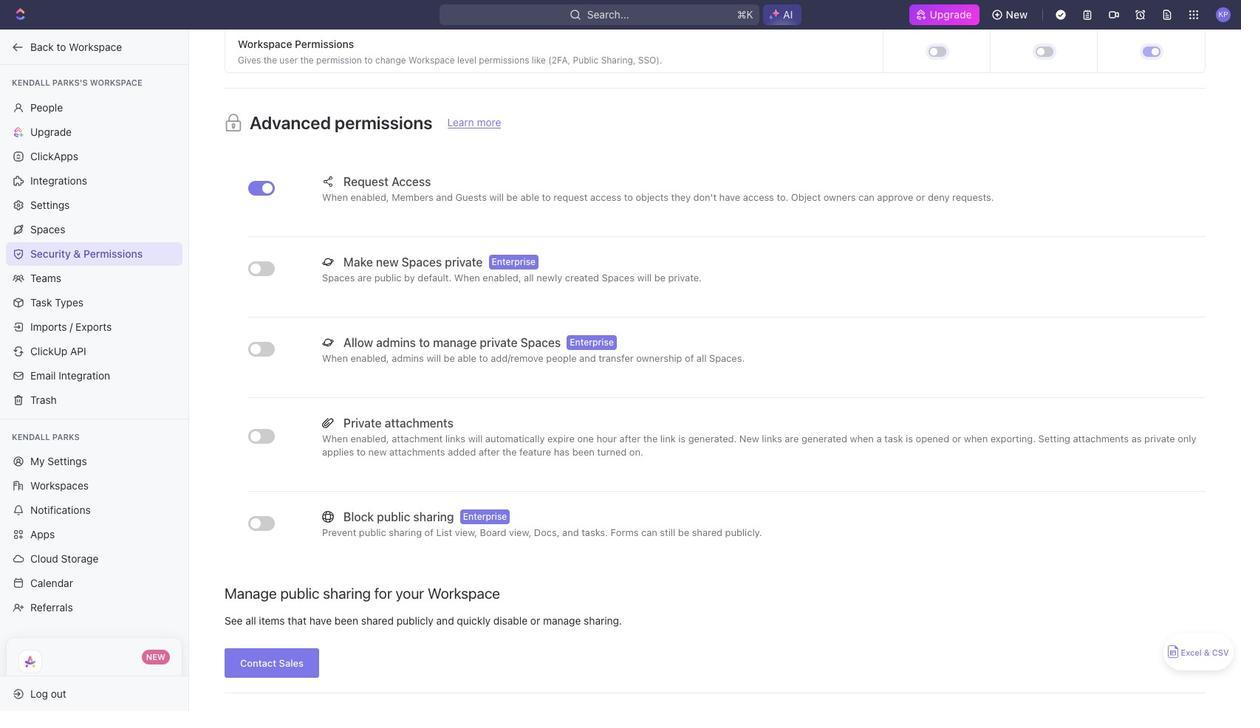 Task type: vqa. For each thing, say whether or not it's contained in the screenshot.
the topmost the user group Icon
no



Task type: locate. For each thing, give the bounding box(es) containing it.
1 horizontal spatial permissions
[[479, 55, 529, 66]]

0 horizontal spatial is
[[678, 433, 686, 445]]

will up the added on the bottom left of the page
[[468, 433, 483, 445]]

or right opened
[[952, 433, 961, 445]]

excel
[[1181, 648, 1202, 658]]

1 horizontal spatial are
[[785, 433, 799, 445]]

when for attachments
[[322, 433, 348, 445]]

1 horizontal spatial upgrade
[[930, 8, 972, 21]]

enterprise up spaces are public by default. when enabled, all newly created spaces will be private.
[[492, 256, 536, 268]]

0 horizontal spatial links
[[445, 433, 466, 445]]

1 horizontal spatial been
[[572, 446, 595, 458]]

can right owners
[[859, 191, 875, 203]]

generated
[[802, 433, 847, 445]]

when inside the when enabled, attachment links will automatically expire one hour after the link is generated. new links are generated when a task is opened or when exporting. setting attachments as private only applies to new attachments added after the feature has been turned on.
[[322, 433, 348, 445]]

automatically
[[485, 433, 545, 445]]

upgrade up clickapps
[[30, 125, 72, 138]]

been down one
[[572, 446, 595, 458]]

links
[[445, 433, 466, 445], [762, 433, 782, 445]]

imports / exports
[[30, 320, 112, 333]]

admins
[[376, 336, 416, 350], [392, 352, 424, 364]]

clickup
[[30, 345, 67, 357]]

1 horizontal spatial or
[[916, 191, 925, 203]]

manage down default.
[[433, 336, 477, 350]]

1 horizontal spatial &
[[1204, 648, 1210, 658]]

storage
[[61, 553, 99, 565]]

admins right allow
[[376, 336, 416, 350]]

0 vertical spatial can
[[859, 191, 875, 203]]

2 vertical spatial all
[[245, 615, 256, 627]]

0 vertical spatial or
[[916, 191, 925, 203]]

enabled, inside the when enabled, attachment links will automatically expire one hour after the link is generated. new links are generated when a task is opened or when exporting. setting attachments as private only applies to new attachments added after the feature has been turned on.
[[351, 433, 389, 445]]

make new spaces private enterprise
[[344, 256, 536, 269]]

enterprise up the transfer
[[570, 337, 614, 348]]

all left newly at the left top of page
[[524, 272, 534, 284]]

manage left sharing.
[[543, 615, 581, 627]]

& right security
[[73, 247, 81, 260]]

0 horizontal spatial can
[[641, 527, 657, 539]]

access
[[590, 191, 622, 203], [743, 191, 774, 203]]

setting
[[1039, 433, 1071, 445]]

sharing for for
[[323, 585, 371, 602]]

1 horizontal spatial can
[[859, 191, 875, 203]]

permissions up permission
[[295, 38, 354, 50]]

new
[[1006, 8, 1028, 21], [740, 433, 759, 445], [146, 652, 166, 662]]

deny
[[928, 191, 950, 203]]

1 horizontal spatial have
[[719, 191, 740, 203]]

kendall parks
[[12, 432, 80, 441]]

when
[[322, 191, 348, 203], [454, 272, 480, 284], [322, 352, 348, 364], [322, 433, 348, 445]]

0 vertical spatial &
[[73, 247, 81, 260]]

permissions left like
[[479, 55, 529, 66]]

created
[[565, 272, 599, 284]]

1 vertical spatial new
[[740, 433, 759, 445]]

to right back
[[57, 40, 66, 53]]

0 vertical spatial permissions
[[479, 55, 529, 66]]

permissions down the "spaces" link
[[84, 247, 143, 260]]

1 vertical spatial sharing
[[389, 527, 422, 539]]

default.
[[418, 272, 452, 284]]

1 vertical spatial private
[[480, 336, 518, 350]]

1 vertical spatial can
[[641, 527, 657, 539]]

1 horizontal spatial when
[[964, 433, 988, 445]]

2 vertical spatial or
[[530, 615, 540, 627]]

list
[[436, 527, 452, 539]]

sharing down 'block public sharing enterprise' at the bottom left of the page
[[389, 527, 422, 539]]

to left change
[[364, 55, 373, 66]]

0 horizontal spatial when
[[850, 433, 874, 445]]

transfer
[[599, 352, 634, 364]]

2 horizontal spatial all
[[697, 352, 707, 364]]

1 horizontal spatial after
[[620, 433, 641, 445]]

are
[[358, 272, 372, 284], [785, 433, 799, 445]]

settings down integrations
[[30, 198, 70, 211]]

public right block
[[377, 511, 410, 524]]

private
[[445, 256, 483, 269], [480, 336, 518, 350], [1145, 433, 1175, 445]]

of
[[685, 352, 694, 364], [425, 527, 434, 539]]

view,
[[455, 527, 477, 539], [509, 527, 531, 539]]

1 horizontal spatial shared
[[692, 527, 723, 539]]

or right disable
[[530, 615, 540, 627]]

attachments down attachment
[[389, 446, 445, 458]]

0 vertical spatial all
[[524, 272, 534, 284]]

0 horizontal spatial permissions
[[84, 247, 143, 260]]

is right the task
[[906, 433, 913, 445]]

when down request
[[322, 191, 348, 203]]

after right the added on the bottom left of the page
[[479, 446, 500, 458]]

1 horizontal spatial permissions
[[295, 38, 354, 50]]

spaces inside the "spaces" link
[[30, 223, 65, 235]]

permissions inside "workspace permissions gives the user the permission to change workspace level permissions like (2fa, public sharing, sso)."
[[479, 55, 529, 66]]

task
[[30, 296, 52, 308]]

0 vertical spatial new
[[1006, 8, 1028, 21]]

to right applies
[[357, 446, 366, 458]]

be left private.
[[654, 272, 666, 284]]

public for enterprise
[[377, 511, 410, 524]]

been
[[572, 446, 595, 458], [335, 615, 358, 627]]

can left "still"
[[641, 527, 657, 539]]

sharing for enterprise
[[413, 511, 454, 524]]

2 vertical spatial sharing
[[323, 585, 371, 602]]

kendall up my at the left
[[12, 432, 50, 441]]

1 vertical spatial new
[[368, 446, 387, 458]]

&
[[73, 247, 81, 260], [1204, 648, 1210, 658]]

2 vertical spatial new
[[146, 652, 166, 662]]

manage public sharing for your workspace
[[225, 585, 500, 602]]

and left quickly
[[436, 615, 454, 627]]

0 vertical spatial been
[[572, 446, 595, 458]]

private
[[344, 417, 382, 430]]

2 horizontal spatial new
[[1006, 8, 1028, 21]]

have right that
[[309, 615, 332, 627]]

0 vertical spatial attachments
[[385, 417, 454, 430]]

0 horizontal spatial are
[[358, 272, 372, 284]]

learn more link
[[447, 116, 501, 128]]

0 horizontal spatial after
[[479, 446, 500, 458]]

kp
[[1219, 10, 1228, 19]]

0 horizontal spatial view,
[[455, 527, 477, 539]]

1 vertical spatial &
[[1204, 648, 1210, 658]]

public for of
[[359, 527, 386, 539]]

permissions up request access
[[335, 112, 433, 133]]

able down "allow admins to manage private spaces"
[[458, 352, 477, 364]]

admins down "allow admins to manage private spaces"
[[392, 352, 424, 364]]

clickapps
[[30, 150, 78, 162]]

workspace
[[238, 38, 292, 50], [69, 40, 122, 53], [409, 55, 455, 66], [90, 78, 142, 87], [428, 585, 500, 602]]

private up default.
[[445, 256, 483, 269]]

2 kendall from the top
[[12, 432, 50, 441]]

settings
[[30, 198, 70, 211], [48, 455, 87, 468]]

cloud storage
[[30, 553, 99, 565]]

0 vertical spatial manage
[[433, 336, 477, 350]]

request
[[554, 191, 588, 203]]

task types link
[[6, 291, 183, 314]]

0 vertical spatial upgrade link
[[909, 4, 979, 25]]

will inside the when enabled, attachment links will automatically expire one hour after the link is generated. new links are generated when a task is opened or when exporting. setting attachments as private only applies to new attachments added after the feature has been turned on.
[[468, 433, 483, 445]]

1 vertical spatial upgrade
[[30, 125, 72, 138]]

1 vertical spatial admins
[[392, 352, 424, 364]]

will left private.
[[637, 272, 652, 284]]

workspace up people link
[[90, 78, 142, 87]]

cloud
[[30, 553, 58, 565]]

1 vertical spatial or
[[952, 433, 961, 445]]

or left deny
[[916, 191, 925, 203]]

excel & csv
[[1181, 648, 1229, 658]]

spaces link
[[6, 218, 183, 241]]

0 vertical spatial are
[[358, 272, 372, 284]]

the left user
[[264, 55, 277, 66]]

1 vertical spatial all
[[697, 352, 707, 364]]

is right link
[[678, 433, 686, 445]]

block
[[344, 511, 374, 524]]

access right request
[[590, 191, 622, 203]]

all left spaces.
[[697, 352, 707, 364]]

still
[[660, 527, 676, 539]]

of left list
[[425, 527, 434, 539]]

public down block
[[359, 527, 386, 539]]

they
[[671, 191, 691, 203]]

been down manage public sharing for your workspace
[[335, 615, 358, 627]]

api
[[70, 345, 86, 357]]

are down make
[[358, 272, 372, 284]]

enterprise up board
[[463, 511, 507, 522]]

0 vertical spatial sharing
[[413, 511, 454, 524]]

add/remove
[[491, 352, 544, 364]]

0 vertical spatial of
[[685, 352, 694, 364]]

private inside the when enabled, attachment links will automatically expire one hour after the link is generated. new links are generated when a task is opened or when exporting. setting attachments as private only applies to new attachments added after the feature has been turned on.
[[1145, 433, 1175, 445]]

2 access from the left
[[743, 191, 774, 203]]

apps link
[[6, 523, 183, 547]]

1 vertical spatial enterprise
[[570, 337, 614, 348]]

0 vertical spatial have
[[719, 191, 740, 203]]

private up add/remove
[[480, 336, 518, 350]]

objects
[[636, 191, 669, 203]]

people
[[546, 352, 577, 364]]

1 access from the left
[[590, 191, 622, 203]]

0 horizontal spatial or
[[530, 615, 540, 627]]

as
[[1132, 433, 1142, 445]]

opened
[[916, 433, 950, 445]]

new down private
[[368, 446, 387, 458]]

back
[[30, 40, 54, 53]]

and right people
[[579, 352, 596, 364]]

0 horizontal spatial new
[[146, 652, 166, 662]]

allow admins to manage private spaces
[[344, 336, 561, 350]]

0 horizontal spatial shared
[[361, 615, 394, 627]]

1 vertical spatial kendall
[[12, 432, 50, 441]]

0 horizontal spatial manage
[[433, 336, 477, 350]]

1 horizontal spatial view,
[[509, 527, 531, 539]]

when left exporting.
[[964, 433, 988, 445]]

enabled, for private attachments
[[351, 433, 389, 445]]

teams
[[30, 272, 61, 284]]

of right ownership at right
[[685, 352, 694, 364]]

request
[[344, 175, 389, 188]]

sso).
[[638, 55, 662, 66]]

upgrade left new button on the right
[[930, 8, 972, 21]]

& inside "link"
[[1204, 648, 1210, 658]]

0 vertical spatial permissions
[[295, 38, 354, 50]]

1 horizontal spatial new
[[740, 433, 759, 445]]

0 horizontal spatial upgrade link
[[6, 120, 183, 144]]

1 is from the left
[[678, 433, 686, 445]]

public
[[374, 272, 402, 284], [377, 511, 410, 524], [359, 527, 386, 539], [280, 585, 320, 602]]

1 vertical spatial manage
[[543, 615, 581, 627]]

are inside the when enabled, attachment links will automatically expire one hour after the link is generated. new links are generated when a task is opened or when exporting. setting attachments as private only applies to new attachments added after the feature has been turned on.
[[785, 433, 799, 445]]

1 vertical spatial of
[[425, 527, 434, 539]]

public up that
[[280, 585, 320, 602]]

0 vertical spatial enterprise
[[492, 256, 536, 268]]

& for permissions
[[73, 247, 81, 260]]

will down "allow admins to manage private spaces"
[[427, 352, 441, 364]]

enabled, down private
[[351, 433, 389, 445]]

exports
[[75, 320, 112, 333]]

& left csv
[[1204, 648, 1210, 658]]

manage
[[433, 336, 477, 350], [543, 615, 581, 627]]

when down allow
[[322, 352, 348, 364]]

sharing for of
[[389, 527, 422, 539]]

private right as on the bottom of the page
[[1145, 433, 1175, 445]]

1 vertical spatial permissions
[[84, 247, 143, 260]]

2 vertical spatial enterprise
[[463, 511, 507, 522]]

are left "generated"
[[785, 433, 799, 445]]

0 horizontal spatial permissions
[[335, 112, 433, 133]]

2 vertical spatial private
[[1145, 433, 1175, 445]]

and
[[436, 191, 453, 203], [579, 352, 596, 364], [562, 527, 579, 539], [436, 615, 454, 627]]

0 horizontal spatial access
[[590, 191, 622, 203]]

the right user
[[300, 55, 314, 66]]

0 horizontal spatial &
[[73, 247, 81, 260]]

trash link
[[6, 388, 183, 412]]

settings down the parks
[[48, 455, 87, 468]]

sharing.
[[584, 615, 622, 627]]

links left "generated"
[[762, 433, 782, 445]]

tasks.
[[582, 527, 608, 539]]

workspaces
[[30, 480, 89, 492]]

new
[[376, 256, 399, 269], [368, 446, 387, 458]]

enabled, down allow
[[351, 352, 389, 364]]

0 horizontal spatial upgrade
[[30, 125, 72, 138]]

links up the added on the bottom left of the page
[[445, 433, 466, 445]]

new inside button
[[1006, 8, 1028, 21]]

1 vertical spatial permissions
[[335, 112, 433, 133]]

2 horizontal spatial or
[[952, 433, 961, 445]]

spaces are public by default. when enabled, all newly created spaces will be private.
[[322, 272, 702, 284]]

1 horizontal spatial is
[[906, 433, 913, 445]]

able left request
[[521, 191, 539, 203]]

and right the docs,
[[562, 527, 579, 539]]

all
[[524, 272, 534, 284], [697, 352, 707, 364], [245, 615, 256, 627]]

view, right list
[[455, 527, 477, 539]]

when left the a
[[850, 433, 874, 445]]

shared left publicly.
[[692, 527, 723, 539]]

2 links from the left
[[762, 433, 782, 445]]

be right "still"
[[678, 527, 689, 539]]

new inside the when enabled, attachment links will automatically expire one hour after the link is generated. new links are generated when a task is opened or when exporting. setting attachments as private only applies to new attachments added after the feature has been turned on.
[[368, 446, 387, 458]]

able
[[521, 191, 539, 203], [458, 352, 477, 364]]

0 horizontal spatial been
[[335, 615, 358, 627]]

1 when from the left
[[850, 433, 874, 445]]

my settings
[[30, 455, 87, 468]]

0 horizontal spatial have
[[309, 615, 332, 627]]

0 vertical spatial upgrade
[[930, 8, 972, 21]]

contact sales
[[240, 657, 304, 669]]

0 vertical spatial kendall
[[12, 78, 50, 87]]

1 vertical spatial are
[[785, 433, 799, 445]]

integration
[[59, 369, 110, 382]]

new right make
[[376, 256, 399, 269]]

0 vertical spatial able
[[521, 191, 539, 203]]

access left to.
[[743, 191, 774, 203]]

don't
[[694, 191, 717, 203]]

attachments
[[385, 417, 454, 430], [1073, 433, 1129, 445], [389, 446, 445, 458]]

attachments left as on the bottom of the page
[[1073, 433, 1129, 445]]

sharing up list
[[413, 511, 454, 524]]

has
[[554, 446, 570, 458]]

1 horizontal spatial access
[[743, 191, 774, 203]]

sharing left the for
[[323, 585, 371, 602]]

after up the on.
[[620, 433, 641, 445]]

1 kendall from the top
[[12, 78, 50, 87]]

1 vertical spatial after
[[479, 446, 500, 458]]

1 vertical spatial upgrade link
[[6, 120, 183, 144]]

0 vertical spatial after
[[620, 433, 641, 445]]

view, left the docs,
[[509, 527, 531, 539]]

all right the see
[[245, 615, 256, 627]]

upgrade link down people link
[[6, 120, 183, 144]]

attachments up attachment
[[385, 417, 454, 430]]



Task type: describe. For each thing, give the bounding box(es) containing it.
members
[[392, 191, 434, 203]]

publicly.
[[725, 527, 762, 539]]

change
[[375, 55, 406, 66]]

workspace up quickly
[[428, 585, 500, 602]]

spaces up by
[[402, 256, 442, 269]]

0 vertical spatial settings
[[30, 198, 70, 211]]

be down "allow admins to manage private spaces"
[[444, 352, 455, 364]]

when for access
[[322, 191, 348, 203]]

kendall for my settings
[[12, 432, 50, 441]]

or inside the when enabled, attachment links will automatically expire one hour after the link is generated. new links are generated when a task is opened or when exporting. setting attachments as private only applies to new attachments added after the feature has been turned on.
[[952, 433, 961, 445]]

object
[[791, 191, 821, 203]]

security & permissions
[[30, 247, 143, 260]]

kendall parks's workspace
[[12, 78, 142, 87]]

email
[[30, 369, 56, 382]]

public left by
[[374, 272, 402, 284]]

approve
[[877, 191, 913, 203]]

excel & csv link
[[1164, 634, 1234, 671]]

block public sharing enterprise
[[344, 511, 507, 524]]

spaces up when enabled, admins will be able to add/remove people and transfer ownership of all spaces.
[[521, 336, 561, 350]]

more
[[477, 116, 501, 128]]

permissions inside "workspace permissions gives the user the permission to change workspace level permissions like (2fa, public sharing, sso)."
[[295, 38, 354, 50]]

& for csv
[[1204, 648, 1210, 658]]

1 vertical spatial been
[[335, 615, 358, 627]]

a
[[877, 433, 882, 445]]

1 horizontal spatial all
[[524, 272, 534, 284]]

workspaces link
[[6, 474, 183, 498]]

allow
[[344, 336, 373, 350]]

newly
[[537, 272, 562, 284]]

0 vertical spatial private
[[445, 256, 483, 269]]

turned
[[597, 446, 627, 458]]

exporting.
[[991, 433, 1036, 445]]

workspace inside back to workspace button
[[69, 40, 122, 53]]

to inside "workspace permissions gives the user the permission to change workspace level permissions like (2fa, public sharing, sso)."
[[364, 55, 373, 66]]

enabled, for allow admins to manage private spaces
[[351, 352, 389, 364]]

see all items that have been shared publicly and quickly disable or manage sharing.
[[225, 615, 622, 627]]

1 horizontal spatial manage
[[543, 615, 581, 627]]

0 vertical spatial admins
[[376, 336, 416, 350]]

people
[[30, 101, 63, 113]]

new button
[[985, 3, 1037, 27]]

that
[[288, 615, 307, 627]]

referrals
[[30, 601, 73, 614]]

manage
[[225, 585, 277, 602]]

to left request
[[542, 191, 551, 203]]

to inside button
[[57, 40, 66, 53]]

your
[[396, 585, 424, 602]]

to left objects
[[624, 191, 633, 203]]

access
[[392, 175, 431, 188]]

apps
[[30, 528, 55, 541]]

added
[[448, 446, 476, 458]]

enterprise inside 'block public sharing enterprise'
[[463, 511, 507, 522]]

only
[[1178, 433, 1197, 445]]

types
[[55, 296, 83, 308]]

1 vertical spatial attachments
[[1073, 433, 1129, 445]]

private attachments
[[344, 417, 454, 430]]

and left guests
[[436, 191, 453, 203]]

docs,
[[534, 527, 560, 539]]

be right guests
[[507, 191, 518, 203]]

task types
[[30, 296, 83, 308]]

0 vertical spatial new
[[376, 256, 399, 269]]

applies
[[322, 446, 354, 458]]

calendar link
[[6, 572, 183, 596]]

on.
[[629, 446, 643, 458]]

settings link
[[6, 193, 183, 217]]

the left link
[[643, 433, 658, 445]]

security
[[30, 247, 71, 260]]

see
[[225, 615, 243, 627]]

clickup api link
[[6, 340, 183, 363]]

kp button
[[1212, 3, 1235, 27]]

1 horizontal spatial able
[[521, 191, 539, 203]]

to left add/remove
[[479, 352, 488, 364]]

(2fa,
[[548, 55, 571, 66]]

will right guests
[[489, 191, 504, 203]]

1 vertical spatial settings
[[48, 455, 87, 468]]

0 horizontal spatial all
[[245, 615, 256, 627]]

csv
[[1212, 648, 1229, 658]]

forms
[[611, 527, 639, 539]]

when down make new spaces private enterprise
[[454, 272, 480, 284]]

generated.
[[688, 433, 737, 445]]

contact sales button
[[225, 649, 319, 678]]

enabled, for request access
[[351, 191, 389, 203]]

spaces right created in the left of the page
[[602, 272, 635, 284]]

0 horizontal spatial able
[[458, 352, 477, 364]]

1 vertical spatial have
[[309, 615, 332, 627]]

clickapps link
[[6, 144, 183, 168]]

disable
[[494, 615, 528, 627]]

enterprise inside make new spaces private enterprise
[[492, 256, 536, 268]]

workspace up gives
[[238, 38, 292, 50]]

out
[[51, 688, 66, 700]]

/
[[70, 320, 73, 333]]

0 horizontal spatial of
[[425, 527, 434, 539]]

when for admins
[[322, 352, 348, 364]]

1 vertical spatial shared
[[361, 615, 394, 627]]

my settings link
[[6, 450, 183, 474]]

guests
[[456, 191, 487, 203]]

trash
[[30, 393, 57, 406]]

make
[[344, 256, 373, 269]]

kendall for people
[[12, 78, 50, 87]]

expire
[[547, 433, 575, 445]]

referrals link
[[6, 596, 183, 620]]

when enabled, attachment links will automatically expire one hour after the link is generated. new links are generated when a task is opened or when exporting. setting attachments as private only applies to new attachments added after the feature has been turned on.
[[322, 433, 1197, 458]]

integrations
[[30, 174, 87, 187]]

requests.
[[952, 191, 994, 203]]

new inside the when enabled, attachment links will automatically expire one hour after the link is generated. new links are generated when a task is opened or when exporting. setting attachments as private only applies to new attachments added after the feature has been turned on.
[[740, 433, 759, 445]]

when enabled, members and guests will be able to request access to objects they don't have access to. object owners can approve or deny requests.
[[322, 191, 994, 203]]

security & permissions link
[[6, 242, 183, 266]]

1 horizontal spatial of
[[685, 352, 694, 364]]

to inside the when enabled, attachment links will automatically expire one hour after the link is generated. new links are generated when a task is opened or when exporting. setting attachments as private only applies to new attachments added after the feature has been turned on.
[[357, 446, 366, 458]]

workspace left "level"
[[409, 55, 455, 66]]

to down default.
[[419, 336, 430, 350]]

feature
[[520, 446, 551, 458]]

hour
[[597, 433, 617, 445]]

cloud storage link
[[6, 548, 183, 571]]

1 links from the left
[[445, 433, 466, 445]]

1 view, from the left
[[455, 527, 477, 539]]

the down 'automatically' at the bottom of the page
[[502, 446, 517, 458]]

spaces down make
[[322, 272, 355, 284]]

prevent public sharing of list view, board view, docs, and tasks. forms can still be shared publicly.
[[322, 527, 762, 539]]

integrations link
[[6, 169, 183, 192]]

enabled, left newly at the left top of page
[[483, 272, 521, 284]]

2 when from the left
[[964, 433, 988, 445]]

1 horizontal spatial upgrade link
[[909, 4, 979, 25]]

calendar
[[30, 577, 73, 590]]

email integration link
[[6, 364, 183, 388]]

parks
[[52, 432, 80, 441]]

publicly
[[397, 615, 434, 627]]

private.
[[668, 272, 702, 284]]

public for for
[[280, 585, 320, 602]]

2 is from the left
[[906, 433, 913, 445]]

ownership
[[636, 352, 682, 364]]

2 view, from the left
[[509, 527, 531, 539]]

when enabled, admins will be able to add/remove people and transfer ownership of all spaces.
[[322, 352, 745, 364]]

public
[[573, 55, 599, 66]]

been inside the when enabled, attachment links will automatically expire one hour after the link is generated. new links are generated when a task is opened or when exporting. setting attachments as private only applies to new attachments added after the feature has been turned on.
[[572, 446, 595, 458]]

log out button
[[6, 682, 176, 706]]

by
[[404, 272, 415, 284]]

2 vertical spatial attachments
[[389, 446, 445, 458]]

search...
[[588, 8, 630, 21]]

clickup api
[[30, 345, 86, 357]]



